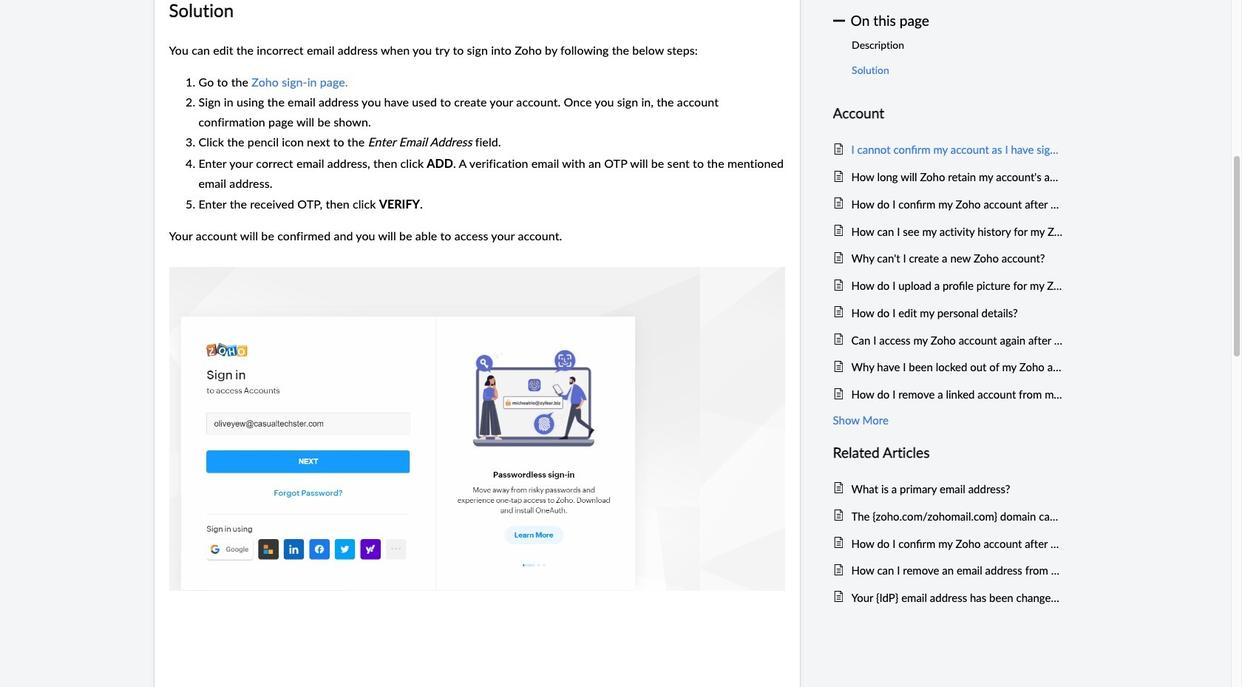 Task type: describe. For each thing, give the bounding box(es) containing it.
a gif showing how to edit the email address that is registered incorrectly. image
[[169, 267, 785, 591]]

2 heading from the top
[[833, 442, 1063, 464]]

1 heading from the top
[[833, 102, 1063, 125]]



Task type: locate. For each thing, give the bounding box(es) containing it.
heading
[[833, 102, 1063, 125], [833, 442, 1063, 464]]

0 vertical spatial heading
[[833, 102, 1063, 125]]

1 vertical spatial heading
[[833, 442, 1063, 464]]



Task type: vqa. For each thing, say whether or not it's contained in the screenshot.
choose languages element
no



